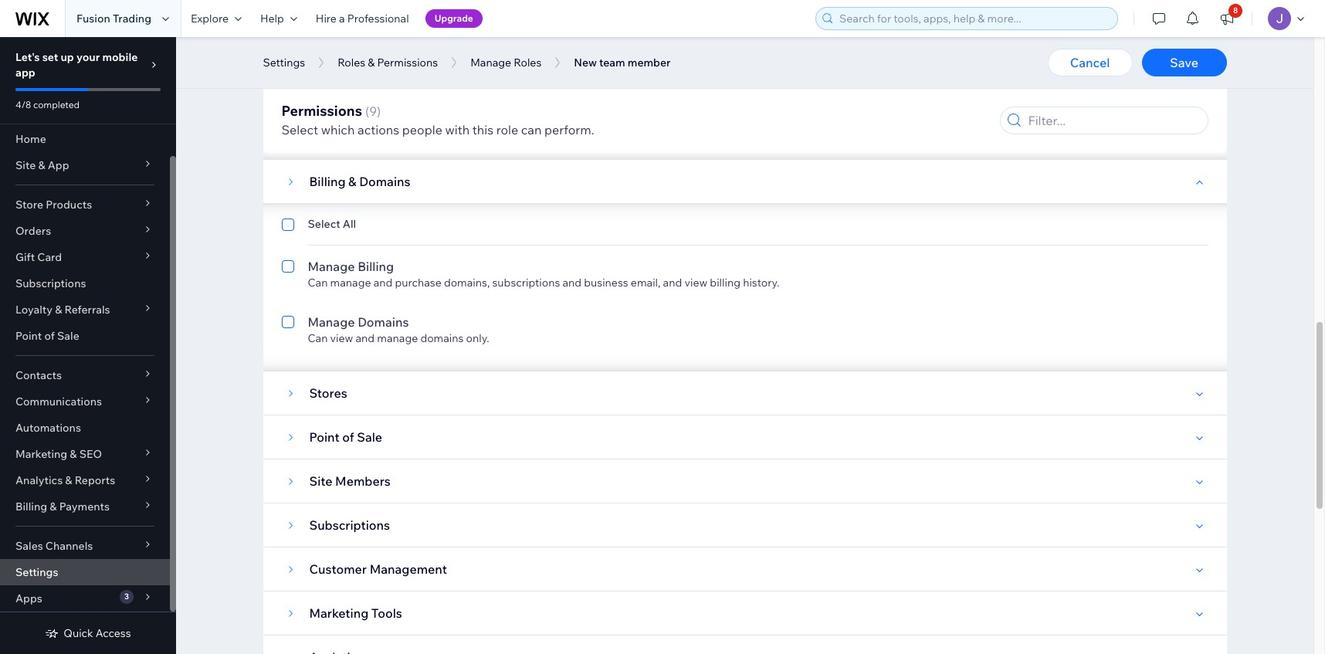 Task type: locate. For each thing, give the bounding box(es) containing it.
1 vertical spatial marketing
[[309, 605, 369, 621]]

apps
[[15, 592, 42, 605]]

4/8
[[15, 99, 31, 110]]

domains,
[[444, 276, 490, 290]]

3 can from the top
[[308, 276, 328, 290]]

0 horizontal spatial point
[[15, 329, 42, 343]]

0 vertical spatial site
[[15, 158, 36, 172]]

app
[[15, 66, 35, 80]]

manage up stores
[[308, 314, 355, 330]]

let's set up your mobile app
[[15, 50, 138, 80]]

1 vertical spatial delete
[[355, 120, 387, 134]]

email,
[[631, 276, 661, 290]]

0 horizontal spatial permissions
[[281, 102, 362, 120]]

0 horizontal spatial sale
[[57, 329, 79, 343]]

& right 'add'
[[368, 56, 375, 70]]

point of sale inside sidebar 'element'
[[15, 329, 79, 343]]

0 vertical spatial for
[[449, 64, 463, 78]]

0 vertical spatial select
[[281, 122, 318, 137]]

tools
[[371, 605, 402, 621]]

purchase
[[395, 276, 442, 290]]

roles left new
[[514, 56, 542, 70]]

1 vertical spatial point of sale
[[309, 429, 382, 445]]

& up all
[[348, 174, 357, 189]]

manage inside button
[[470, 56, 511, 70]]

let's
[[15, 50, 40, 64]]

0 horizontal spatial point of sale
[[15, 329, 79, 343]]

quick access button
[[45, 626, 131, 640]]

indexes
[[358, 47, 403, 63]]

actions
[[358, 122, 399, 137]]

subscriptions down site members on the bottom of page
[[309, 517, 390, 533]]

& down analytics & reports
[[50, 500, 57, 514]]

manage for domains
[[308, 314, 355, 330]]

1 horizontal spatial manage
[[377, 331, 418, 345]]

manage inside the manage domains can view and manage domains only.
[[308, 314, 355, 330]]

1 horizontal spatial billing
[[309, 174, 346, 189]]

new team member
[[574, 56, 671, 70]]

& left seo
[[70, 447, 77, 461]]

collections. inside manage indexes can add and delete indexes for all collections.
[[479, 64, 536, 78]]

0 horizontal spatial for
[[449, 64, 463, 78]]

and down collections
[[389, 120, 408, 134]]

analytics & reports
[[15, 473, 115, 487]]

business
[[584, 276, 628, 290]]

view up stores
[[330, 331, 353, 345]]

subscriptions down card at the top
[[15, 276, 86, 290]]

settings inside settings button
[[263, 56, 305, 70]]

0 vertical spatial view
[[685, 276, 708, 290]]

0 vertical spatial sale
[[57, 329, 79, 343]]

billing up select all
[[309, 174, 346, 189]]

4 can from the top
[[308, 331, 328, 345]]

1 horizontal spatial point of sale
[[309, 429, 382, 445]]

point
[[15, 329, 42, 343], [309, 429, 340, 445]]

& inside dropdown button
[[38, 158, 45, 172]]

& right loyalty
[[55, 303, 62, 317]]

sidebar element
[[0, 37, 176, 654]]

sale
[[57, 329, 79, 343], [357, 429, 382, 445]]

delete down indexes
[[374, 64, 405, 78]]

billing inside popup button
[[15, 500, 47, 514]]

hire a professional
[[316, 12, 409, 25]]

domains down actions
[[359, 174, 411, 189]]

sale down the loyalty & referrals
[[57, 329, 79, 343]]

can down select all
[[308, 276, 328, 290]]

0 horizontal spatial roles
[[338, 56, 365, 70]]

for right indexes at the left of the page
[[449, 64, 463, 78]]

point inside sidebar 'element'
[[15, 329, 42, 343]]

can inside manage collections can add, delete and modify fields for all collections.
[[308, 120, 328, 134]]

1 horizontal spatial permissions
[[377, 56, 438, 70]]

billing
[[309, 174, 346, 189], [358, 259, 394, 274], [15, 500, 47, 514]]

of down the loyalty & referrals
[[44, 329, 55, 343]]

settings inside settings link
[[15, 565, 58, 579]]

2 vertical spatial billing
[[15, 500, 47, 514]]

settings
[[263, 56, 305, 70], [15, 565, 58, 579]]

collections. up role
[[479, 64, 536, 78]]

contacts button
[[0, 362, 170, 388]]

0 vertical spatial billing
[[309, 174, 346, 189]]

0 horizontal spatial subscriptions
[[15, 276, 86, 290]]

all inside manage indexes can add and delete indexes for all collections.
[[465, 64, 476, 78]]

store
[[15, 198, 43, 212]]

settings for settings link at the left of the page
[[15, 565, 58, 579]]

subscriptions
[[15, 276, 86, 290], [309, 517, 390, 533]]

store products button
[[0, 192, 170, 218]]

& inside button
[[368, 56, 375, 70]]

quick access
[[64, 626, 131, 640]]

1 vertical spatial subscriptions
[[309, 517, 390, 533]]

and left business
[[563, 276, 582, 290]]

1 vertical spatial manage
[[377, 331, 418, 345]]

0 vertical spatial settings
[[263, 56, 305, 70]]

& left reports at the bottom left of page
[[65, 473, 72, 487]]

0 vertical spatial all
[[465, 64, 476, 78]]

seo
[[79, 447, 102, 461]]

subscriptions inside sidebar 'element'
[[15, 276, 86, 290]]

1 vertical spatial of
[[342, 429, 354, 445]]

1 horizontal spatial of
[[342, 429, 354, 445]]

can inside manage billing can manage and purchase domains, subscriptions and business email, and view billing history.
[[308, 276, 328, 290]]

& for permissions
[[368, 56, 375, 70]]

delete down 9 on the top left
[[355, 120, 387, 134]]

app
[[48, 158, 69, 172]]

communications button
[[0, 388, 170, 415]]

manage inside manage billing can manage and purchase domains, subscriptions and business email, and view billing history.
[[330, 276, 371, 290]]

1 roles from the left
[[338, 56, 365, 70]]

0 horizontal spatial marketing
[[15, 447, 67, 461]]

& for payments
[[50, 500, 57, 514]]

& inside popup button
[[50, 500, 57, 514]]

point of sale down loyalty
[[15, 329, 79, 343]]

manage for billing
[[308, 259, 355, 274]]

marketing down customer
[[309, 605, 369, 621]]

0 horizontal spatial manage
[[330, 276, 371, 290]]

a
[[339, 12, 345, 25]]

0 vertical spatial marketing
[[15, 447, 67, 461]]

permissions inside permissions ( 9 ) select which actions people with this role can perform.
[[281, 102, 362, 120]]

1 vertical spatial for
[[478, 120, 492, 134]]

0 horizontal spatial of
[[44, 329, 55, 343]]

settings down help 'button'
[[263, 56, 305, 70]]

1 horizontal spatial marketing
[[309, 605, 369, 621]]

point down stores
[[309, 429, 340, 445]]

up
[[61, 50, 74, 64]]

0 vertical spatial subscriptions
[[15, 276, 86, 290]]

2 roles from the left
[[514, 56, 542, 70]]

add,
[[330, 120, 352, 134]]

new
[[574, 56, 597, 70]]

gift
[[15, 250, 35, 264]]

member
[[628, 56, 671, 70]]

select left all
[[308, 217, 340, 231]]

and left domains
[[356, 331, 375, 345]]

quick
[[64, 626, 93, 640]]

manage up 'add'
[[308, 47, 355, 63]]

for left role
[[478, 120, 492, 134]]

manage up add,
[[308, 103, 355, 118]]

and right 'add'
[[352, 64, 371, 78]]

0 vertical spatial collections.
[[479, 64, 536, 78]]

site left members
[[309, 473, 332, 489]]

automations
[[15, 421, 81, 435]]

0 horizontal spatial site
[[15, 158, 36, 172]]

collections. right this
[[508, 120, 565, 134]]

loyalty
[[15, 303, 53, 317]]

sale inside sidebar 'element'
[[57, 329, 79, 343]]

manage down all
[[330, 276, 371, 290]]

1 horizontal spatial site
[[309, 473, 332, 489]]

1 horizontal spatial view
[[685, 276, 708, 290]]

marketing inside "dropdown button"
[[15, 447, 67, 461]]

None checkbox
[[281, 46, 294, 78], [281, 101, 294, 134], [281, 257, 294, 290], [281, 313, 294, 345], [281, 46, 294, 78], [281, 101, 294, 134], [281, 257, 294, 290], [281, 313, 294, 345]]

& left "app"
[[38, 158, 45, 172]]

1 vertical spatial site
[[309, 473, 332, 489]]

completed
[[33, 99, 80, 110]]

1 horizontal spatial settings
[[263, 56, 305, 70]]

9
[[369, 103, 377, 119]]

can inside the manage domains can view and manage domains only.
[[308, 331, 328, 345]]

analytics
[[15, 473, 63, 487]]

roles down a on the left top
[[338, 56, 365, 70]]

0 vertical spatial permissions
[[377, 56, 438, 70]]

settings down sales
[[15, 565, 58, 579]]

0 vertical spatial point
[[15, 329, 42, 343]]

& inside 'dropdown button'
[[55, 303, 62, 317]]

of up site members on the bottom of page
[[342, 429, 354, 445]]

and right email,
[[663, 276, 682, 290]]

manage inside manage collections can add, delete and modify fields for all collections.
[[308, 103, 355, 118]]

2 horizontal spatial billing
[[358, 259, 394, 274]]

all right this
[[495, 120, 506, 134]]

permissions
[[377, 56, 438, 70], [281, 102, 362, 120]]

marketing for marketing & seo
[[15, 447, 67, 461]]

& inside "dropdown button"
[[70, 447, 77, 461]]

marketing tools
[[309, 605, 402, 621]]

1 can from the top
[[308, 64, 328, 78]]

0 vertical spatial manage
[[330, 276, 371, 290]]

can left 'add'
[[308, 64, 328, 78]]

1 vertical spatial domains
[[358, 314, 409, 330]]

point down loyalty
[[15, 329, 42, 343]]

collections. inside manage collections can add, delete and modify fields for all collections.
[[508, 120, 565, 134]]

1 vertical spatial all
[[495, 120, 506, 134]]

1 vertical spatial collections.
[[508, 120, 565, 134]]

view inside the manage domains can view and manage domains only.
[[330, 331, 353, 345]]

domains down 'purchase'
[[358, 314, 409, 330]]

1 horizontal spatial sale
[[357, 429, 382, 445]]

point of sale up site members on the bottom of page
[[309, 429, 382, 445]]

orders
[[15, 224, 51, 238]]

of
[[44, 329, 55, 343], [342, 429, 354, 445]]

domains
[[359, 174, 411, 189], [358, 314, 409, 330]]

subscriptions link
[[0, 270, 170, 297]]

0 horizontal spatial settings
[[15, 565, 58, 579]]

& inside popup button
[[65, 473, 72, 487]]

manage down select all
[[308, 259, 355, 274]]

0 horizontal spatial billing
[[15, 500, 47, 514]]

can inside manage indexes can add and delete indexes for all collections.
[[308, 64, 328, 78]]

1 vertical spatial view
[[330, 331, 353, 345]]

1 vertical spatial billing
[[358, 259, 394, 274]]

help button
[[251, 0, 306, 37]]

all
[[465, 64, 476, 78], [495, 120, 506, 134]]

manage down upgrade button
[[470, 56, 511, 70]]

1 horizontal spatial point
[[309, 429, 340, 445]]

settings for settings button
[[263, 56, 305, 70]]

0 vertical spatial delete
[[374, 64, 405, 78]]

can for manage indexes
[[308, 64, 328, 78]]

can left add,
[[308, 120, 328, 134]]

and inside manage collections can add, delete and modify fields for all collections.
[[389, 120, 408, 134]]

site down home
[[15, 158, 36, 172]]

1 horizontal spatial for
[[478, 120, 492, 134]]

payments
[[59, 500, 110, 514]]

billing inside manage billing can manage and purchase domains, subscriptions and business email, and view billing history.
[[358, 259, 394, 274]]

view inside manage billing can manage and purchase domains, subscriptions and business email, and view billing history.
[[685, 276, 708, 290]]

manage left domains
[[377, 331, 418, 345]]

for inside manage collections can add, delete and modify fields for all collections.
[[478, 120, 492, 134]]

site inside dropdown button
[[15, 158, 36, 172]]

select inside permissions ( 9 ) select which actions people with this role can perform.
[[281, 122, 318, 137]]

1 horizontal spatial all
[[495, 120, 506, 134]]

all right indexes at the left of the page
[[465, 64, 476, 78]]

manage roles button
[[463, 51, 549, 74]]

delete
[[374, 64, 405, 78], [355, 120, 387, 134]]

billing down "analytics" at left bottom
[[15, 500, 47, 514]]

1 vertical spatial settings
[[15, 565, 58, 579]]

manage inside manage billing can manage and purchase domains, subscriptions and business email, and view billing history.
[[308, 259, 355, 274]]

referrals
[[64, 303, 110, 317]]

1 vertical spatial select
[[308, 217, 340, 231]]

new team member button
[[566, 51, 678, 74]]

delete inside manage indexes can add and delete indexes for all collections.
[[374, 64, 405, 78]]

&
[[368, 56, 375, 70], [38, 158, 45, 172], [348, 174, 357, 189], [55, 303, 62, 317], [70, 447, 77, 461], [65, 473, 72, 487], [50, 500, 57, 514]]

sale up members
[[357, 429, 382, 445]]

billing & payments
[[15, 500, 110, 514]]

can up stores
[[308, 331, 328, 345]]

can for manage collections
[[308, 120, 328, 134]]

2 can from the top
[[308, 120, 328, 134]]

view left billing
[[685, 276, 708, 290]]

permissions inside button
[[377, 56, 438, 70]]

billing up the manage domains can view and manage domains only.
[[358, 259, 394, 274]]

modify
[[410, 120, 446, 134]]

cancel
[[1070, 55, 1110, 70]]

None checkbox
[[281, 217, 294, 236]]

(
[[365, 103, 369, 119]]

0 horizontal spatial all
[[465, 64, 476, 78]]

1 vertical spatial permissions
[[281, 102, 362, 120]]

1 horizontal spatial roles
[[514, 56, 542, 70]]

cancel button
[[1048, 49, 1133, 76]]

0 vertical spatial domains
[[359, 174, 411, 189]]

0 vertical spatial of
[[44, 329, 55, 343]]

& for seo
[[70, 447, 77, 461]]

fusion trading
[[76, 12, 151, 25]]

point of sale
[[15, 329, 79, 343], [309, 429, 382, 445]]

permissions ( 9 ) select which actions people with this role can perform.
[[281, 102, 594, 137]]

select
[[281, 122, 318, 137], [308, 217, 340, 231]]

1 horizontal spatial subscriptions
[[309, 517, 390, 533]]

manage
[[330, 276, 371, 290], [377, 331, 418, 345]]

select left "which"
[[281, 122, 318, 137]]

marketing up "analytics" at left bottom
[[15, 447, 67, 461]]

view
[[685, 276, 708, 290], [330, 331, 353, 345]]

0 vertical spatial point of sale
[[15, 329, 79, 343]]

hire a professional link
[[306, 0, 418, 37]]

billing
[[710, 276, 741, 290]]

0 horizontal spatial view
[[330, 331, 353, 345]]

manage inside manage indexes can add and delete indexes for all collections.
[[308, 47, 355, 63]]

and inside manage indexes can add and delete indexes for all collections.
[[352, 64, 371, 78]]



Task type: vqa. For each thing, say whether or not it's contained in the screenshot.
Back
no



Task type: describe. For each thing, give the bounding box(es) containing it.
manage for indexes
[[308, 47, 355, 63]]

mobile
[[102, 50, 138, 64]]

home link
[[0, 126, 170, 152]]

settings link
[[0, 559, 170, 585]]

for inside manage indexes can add and delete indexes for all collections.
[[449, 64, 463, 78]]

team
[[599, 56, 625, 70]]

manage for collections
[[308, 103, 355, 118]]

reports
[[75, 473, 115, 487]]

gift card button
[[0, 244, 170, 270]]

site for site members
[[309, 473, 332, 489]]

& for referrals
[[55, 303, 62, 317]]

members
[[335, 473, 391, 489]]

site & app button
[[0, 152, 170, 178]]

8
[[1233, 5, 1238, 15]]

card
[[37, 250, 62, 264]]

fusion
[[76, 12, 110, 25]]

site & app
[[15, 158, 69, 172]]

select all
[[308, 217, 356, 231]]

access
[[96, 626, 131, 640]]

collections
[[358, 103, 423, 118]]

orders button
[[0, 218, 170, 244]]

manage billing can manage and purchase domains, subscriptions and business email, and view billing history.
[[308, 259, 779, 290]]

manage for roles
[[470, 56, 511, 70]]

billing & payments button
[[0, 493, 170, 520]]

domains
[[420, 331, 464, 345]]

and inside the manage domains can view and manage domains only.
[[356, 331, 375, 345]]

manage roles
[[470, 56, 542, 70]]

history.
[[743, 276, 779, 290]]

manage indexes can add and delete indexes for all collections.
[[308, 47, 536, 78]]

upgrade
[[435, 12, 473, 24]]

marketing & seo
[[15, 447, 102, 461]]

Filter... field
[[1024, 107, 1203, 134]]

delete inside manage collections can add, delete and modify fields for all collections.
[[355, 120, 387, 134]]

& for app
[[38, 158, 45, 172]]

roles & permissions
[[338, 56, 438, 70]]

& for domains
[[348, 174, 357, 189]]

only.
[[466, 331, 489, 345]]

help
[[260, 12, 284, 25]]

set
[[42, 50, 58, 64]]

marketing for marketing tools
[[309, 605, 369, 621]]

1 vertical spatial point
[[309, 429, 340, 445]]

people
[[402, 122, 442, 137]]

upgrade button
[[425, 9, 483, 28]]

8 button
[[1210, 0, 1244, 37]]

save button
[[1142, 49, 1227, 76]]

site for site & app
[[15, 158, 36, 172]]

subscriptions
[[492, 276, 560, 290]]

manage collections can add, delete and modify fields for all collections.
[[308, 103, 565, 134]]

sales
[[15, 539, 43, 553]]

indexes
[[408, 64, 446, 78]]

billing & domains
[[309, 174, 411, 189]]

customer
[[309, 561, 367, 577]]

marketing & seo button
[[0, 441, 170, 467]]

sales channels button
[[0, 533, 170, 559]]

sales channels
[[15, 539, 93, 553]]

of inside point of sale link
[[44, 329, 55, 343]]

channels
[[45, 539, 93, 553]]

explore
[[191, 12, 229, 25]]

and left 'purchase'
[[374, 276, 393, 290]]

4/8 completed
[[15, 99, 80, 110]]

products
[[46, 198, 92, 212]]

stores
[[309, 385, 347, 401]]

communications
[[15, 395, 102, 409]]

your
[[76, 50, 100, 64]]

all inside manage collections can add, delete and modify fields for all collections.
[[495, 120, 506, 134]]

management
[[370, 561, 447, 577]]

home
[[15, 132, 46, 146]]

analytics & reports button
[[0, 467, 170, 493]]

this
[[472, 122, 494, 137]]

manage domains can view and manage domains only.
[[308, 314, 489, 345]]

can for manage billing
[[308, 276, 328, 290]]

contacts
[[15, 368, 62, 382]]

billing for billing & payments
[[15, 500, 47, 514]]

customer management
[[309, 561, 447, 577]]

trading
[[113, 12, 151, 25]]

Search for tools, apps, help & more... field
[[835, 8, 1113, 29]]

can
[[521, 122, 542, 137]]

settings button
[[255, 51, 313, 74]]

all
[[343, 217, 356, 231]]

billing for billing & domains
[[309, 174, 346, 189]]

manage inside the manage domains can view and manage domains only.
[[377, 331, 418, 345]]

can for manage domains
[[308, 331, 328, 345]]

& for reports
[[65, 473, 72, 487]]

domains inside the manage domains can view and manage domains only.
[[358, 314, 409, 330]]

loyalty & referrals
[[15, 303, 110, 317]]

which
[[321, 122, 355, 137]]

save
[[1170, 55, 1199, 70]]

with
[[445, 122, 470, 137]]

loyalty & referrals button
[[0, 297, 170, 323]]

3
[[124, 592, 129, 602]]

1 vertical spatial sale
[[357, 429, 382, 445]]

perform.
[[544, 122, 594, 137]]

role
[[496, 122, 518, 137]]

hire
[[316, 12, 337, 25]]

gift card
[[15, 250, 62, 264]]

roles & permissions button
[[330, 51, 446, 74]]



